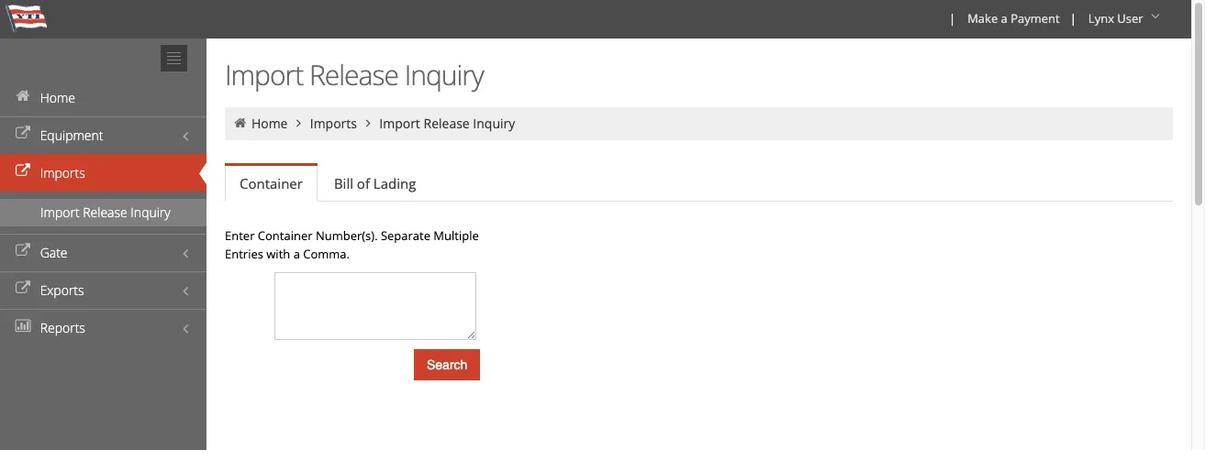Task type: locate. For each thing, give the bounding box(es) containing it.
0 horizontal spatial import release inquiry link
[[0, 199, 206, 227]]

release for the bottommost "import release inquiry" link
[[83, 204, 127, 221]]

external link image up bar chart icon at the left bottom
[[14, 283, 32, 296]]

container
[[240, 174, 303, 193], [258, 228, 313, 244]]

a
[[1001, 10, 1008, 27], [293, 246, 300, 262]]

0 vertical spatial inquiry
[[404, 56, 483, 94]]

2 angle right image from the left
[[360, 117, 376, 129]]

imports down equipment
[[40, 164, 85, 182]]

container up 'with'
[[258, 228, 313, 244]]

0 horizontal spatial release
[[83, 204, 127, 221]]

inquiry for the bottommost "import release inquiry" link
[[131, 204, 170, 221]]

1 | from the left
[[949, 10, 956, 27]]

import release inquiry for the bottommost "import release inquiry" link
[[40, 204, 170, 221]]

exports
[[40, 282, 84, 299]]

|
[[949, 10, 956, 27], [1070, 10, 1076, 27]]

1 horizontal spatial import release inquiry link
[[379, 115, 515, 132]]

gate
[[40, 244, 68, 262]]

external link image
[[14, 128, 32, 140], [14, 245, 32, 258]]

import
[[225, 56, 303, 94], [379, 115, 420, 132], [40, 204, 79, 221]]

| left lynx
[[1070, 10, 1076, 27]]

container inside 'link'
[[240, 174, 303, 193]]

1 horizontal spatial imports link
[[310, 115, 357, 132]]

0 vertical spatial import release inquiry
[[225, 56, 483, 94]]

1 vertical spatial import
[[379, 115, 420, 132]]

import release inquiry link up lading
[[379, 115, 515, 132]]

1 horizontal spatial imports
[[310, 115, 357, 132]]

import release inquiry
[[225, 56, 483, 94], [379, 115, 515, 132], [40, 204, 170, 221]]

external link image
[[14, 165, 32, 178], [14, 283, 32, 296]]

a right make
[[1001, 10, 1008, 27]]

0 vertical spatial external link image
[[14, 165, 32, 178]]

1 external link image from the top
[[14, 165, 32, 178]]

1 horizontal spatial import
[[225, 56, 303, 94]]

a inside enter container number(s).  separate multiple entries with a comma.
[[293, 246, 300, 262]]

1 vertical spatial import release inquiry
[[379, 115, 515, 132]]

2 vertical spatial import
[[40, 204, 79, 221]]

import up gate
[[40, 204, 79, 221]]

import up lading
[[379, 115, 420, 132]]

home link right home icon
[[251, 115, 288, 132]]

| left make
[[949, 10, 956, 27]]

imports link
[[310, 115, 357, 132], [0, 154, 206, 192]]

external link image left gate
[[14, 245, 32, 258]]

home
[[40, 89, 75, 106], [251, 115, 288, 132]]

0 vertical spatial home
[[40, 89, 75, 106]]

1 horizontal spatial home
[[251, 115, 288, 132]]

1 horizontal spatial angle right image
[[360, 117, 376, 129]]

1 external link image from the top
[[14, 128, 32, 140]]

make
[[967, 10, 998, 27]]

2 | from the left
[[1070, 10, 1076, 27]]

import release inquiry link
[[379, 115, 515, 132], [0, 199, 206, 227]]

container up enter
[[240, 174, 303, 193]]

2 external link image from the top
[[14, 245, 32, 258]]

release for top "import release inquiry" link
[[424, 115, 470, 132]]

comma.
[[303, 246, 350, 262]]

2 vertical spatial import release inquiry
[[40, 204, 170, 221]]

make a payment link
[[959, 0, 1066, 39]]

a right 'with'
[[293, 246, 300, 262]]

0 vertical spatial a
[[1001, 10, 1008, 27]]

1 vertical spatial inquiry
[[473, 115, 515, 132]]

import release inquiry link up gate link
[[0, 199, 206, 227]]

1 horizontal spatial |
[[1070, 10, 1076, 27]]

1 vertical spatial imports link
[[0, 154, 206, 192]]

payment
[[1011, 10, 1060, 27]]

0 horizontal spatial import
[[40, 204, 79, 221]]

1 horizontal spatial release
[[309, 56, 398, 94]]

2 vertical spatial release
[[83, 204, 127, 221]]

imports
[[310, 115, 357, 132], [40, 164, 85, 182]]

1 vertical spatial container
[[258, 228, 313, 244]]

external link image down home image
[[14, 128, 32, 140]]

gate link
[[0, 234, 206, 272]]

search
[[427, 358, 467, 373]]

angle right image up of
[[360, 117, 376, 129]]

external link image down home image
[[14, 165, 32, 178]]

external link image for imports
[[14, 165, 32, 178]]

angle right image
[[291, 117, 307, 129], [360, 117, 376, 129]]

2 horizontal spatial release
[[424, 115, 470, 132]]

home link
[[0, 79, 206, 117], [251, 115, 288, 132]]

bill of lading
[[334, 174, 416, 193]]

import up home icon
[[225, 56, 303, 94]]

1 vertical spatial a
[[293, 246, 300, 262]]

home image
[[232, 117, 248, 129]]

release
[[309, 56, 398, 94], [424, 115, 470, 132], [83, 204, 127, 221]]

0 vertical spatial external link image
[[14, 128, 32, 140]]

lynx user link
[[1080, 0, 1171, 39]]

import for top "import release inquiry" link
[[379, 115, 420, 132]]

imports link down equipment
[[0, 154, 206, 192]]

import inside "import release inquiry" link
[[40, 204, 79, 221]]

bill of lading link
[[319, 165, 431, 202]]

0 vertical spatial container
[[240, 174, 303, 193]]

make a payment
[[967, 10, 1060, 27]]

1 vertical spatial external link image
[[14, 245, 32, 258]]

1 vertical spatial external link image
[[14, 283, 32, 296]]

home right home icon
[[251, 115, 288, 132]]

external link image inside exports link
[[14, 283, 32, 296]]

1 vertical spatial home
[[251, 115, 288, 132]]

None text field
[[274, 273, 476, 340]]

angle right image right home icon
[[291, 117, 307, 129]]

0 horizontal spatial angle right image
[[291, 117, 307, 129]]

0 horizontal spatial |
[[949, 10, 956, 27]]

lynx
[[1088, 10, 1114, 27]]

home right home image
[[40, 89, 75, 106]]

2 external link image from the top
[[14, 283, 32, 296]]

2 horizontal spatial import
[[379, 115, 420, 132]]

0 horizontal spatial a
[[293, 246, 300, 262]]

1 vertical spatial imports
[[40, 164, 85, 182]]

1 horizontal spatial home link
[[251, 115, 288, 132]]

of
[[357, 174, 370, 193]]

external link image inside equipment link
[[14, 128, 32, 140]]

home link up equipment
[[0, 79, 206, 117]]

2 vertical spatial inquiry
[[131, 204, 170, 221]]

external link image inside gate link
[[14, 245, 32, 258]]

inquiry
[[404, 56, 483, 94], [473, 115, 515, 132], [131, 204, 170, 221]]

imports up bill
[[310, 115, 357, 132]]

1 vertical spatial release
[[424, 115, 470, 132]]

imports link up bill
[[310, 115, 357, 132]]



Task type: describe. For each thing, give the bounding box(es) containing it.
0 horizontal spatial imports
[[40, 164, 85, 182]]

external link image for exports
[[14, 283, 32, 296]]

0 horizontal spatial home
[[40, 89, 75, 106]]

lynx user
[[1088, 10, 1143, 27]]

container link
[[225, 166, 317, 202]]

0 vertical spatial import
[[225, 56, 303, 94]]

1 horizontal spatial a
[[1001, 10, 1008, 27]]

0 vertical spatial imports
[[310, 115, 357, 132]]

reports
[[40, 319, 85, 337]]

0 horizontal spatial home link
[[0, 79, 206, 117]]

separate
[[381, 228, 430, 244]]

exports link
[[0, 272, 206, 309]]

inquiry for top "import release inquiry" link
[[473, 115, 515, 132]]

container inside enter container number(s).  separate multiple entries with a comma.
[[258, 228, 313, 244]]

0 vertical spatial release
[[309, 56, 398, 94]]

external link image for gate
[[14, 245, 32, 258]]

0 vertical spatial import release inquiry link
[[379, 115, 515, 132]]

reports link
[[0, 309, 206, 347]]

entries
[[225, 246, 263, 262]]

home image
[[14, 90, 32, 103]]

0 vertical spatial imports link
[[310, 115, 357, 132]]

external link image for equipment
[[14, 128, 32, 140]]

search button
[[414, 350, 480, 381]]

equipment link
[[0, 117, 206, 154]]

equipment
[[40, 127, 103, 144]]

with
[[266, 246, 290, 262]]

enter container number(s).  separate multiple entries with a comma.
[[225, 228, 479, 262]]

import release inquiry for top "import release inquiry" link
[[379, 115, 515, 132]]

angle down image
[[1146, 10, 1165, 23]]

bill
[[334, 174, 353, 193]]

user
[[1117, 10, 1143, 27]]

enter
[[225, 228, 255, 244]]

1 vertical spatial import release inquiry link
[[0, 199, 206, 227]]

0 horizontal spatial imports link
[[0, 154, 206, 192]]

number(s).
[[316, 228, 378, 244]]

multiple
[[434, 228, 479, 244]]

bar chart image
[[14, 320, 32, 333]]

lading
[[373, 174, 416, 193]]

import for the bottommost "import release inquiry" link
[[40, 204, 79, 221]]

1 angle right image from the left
[[291, 117, 307, 129]]



Task type: vqa. For each thing, say whether or not it's contained in the screenshot.
"GTD"
no



